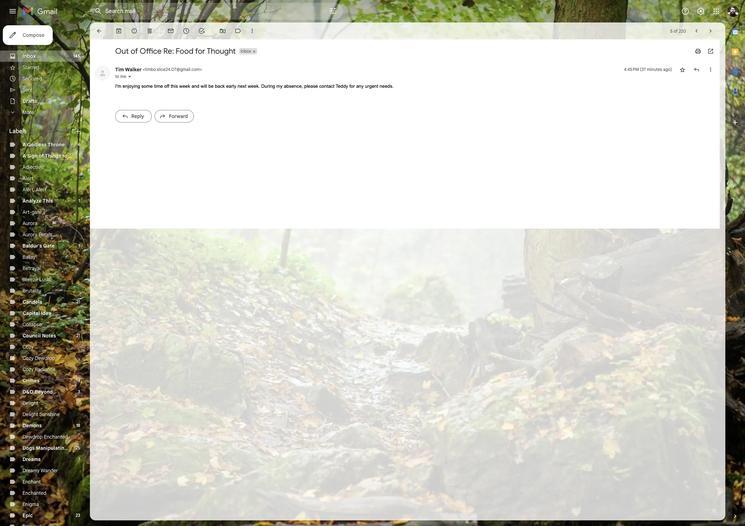 Task type: vqa. For each thing, say whether or not it's contained in the screenshot.
the top can
no



Task type: locate. For each thing, give the bounding box(es) containing it.
aurora down aurora link
[[22, 232, 37, 238]]

my
[[276, 84, 283, 89]]

of
[[674, 28, 678, 34], [131, 46, 138, 56], [39, 153, 44, 159]]

demons link
[[22, 423, 42, 429]]

2 a from the top
[[22, 153, 26, 159]]

delight for delight sunshine
[[22, 411, 38, 418]]

a left godless
[[22, 142, 26, 148]]

starred link
[[22, 64, 39, 71]]

newer image
[[693, 27, 700, 34]]

cozy down cozy link
[[22, 355, 34, 361]]

1 vertical spatial 21
[[76, 333, 80, 338]]

None search field
[[90, 3, 343, 20]]

to left me
[[115, 74, 119, 79]]

of right out
[[131, 46, 138, 56]]

time
[[154, 84, 163, 89]]

delight down delight link
[[22, 411, 38, 418]]

report spam image
[[131, 27, 138, 34]]

14
[[76, 378, 80, 383]]

dewdrop
[[35, 355, 55, 361], [22, 434, 43, 440]]

a for a sign of things to come
[[22, 153, 26, 159]]

dreams link
[[22, 456, 41, 463]]

absence,
[[284, 84, 303, 89]]

18
[[76, 423, 80, 428]]

back to inbox image
[[96, 27, 103, 34]]

dewdrop down the 'demons' link
[[22, 434, 43, 440]]

(37
[[640, 67, 646, 72]]

delight sunshine link
[[22, 411, 60, 418]]

delight down d&d
[[22, 400, 38, 406]]

1 aurora from the top
[[22, 220, 37, 227]]

0 vertical spatial cozy
[[22, 344, 34, 350]]

0 vertical spatial delight
[[22, 400, 38, 406]]

dogs
[[22, 445, 35, 451]]

3
[[78, 389, 80, 395]]

1 right gate
[[79, 243, 80, 248]]

of right the sign on the top
[[39, 153, 44, 159]]

main menu image
[[8, 7, 17, 15]]

council notes
[[22, 333, 56, 339]]

0 vertical spatial aurora
[[22, 220, 37, 227]]

1 vertical spatial for
[[349, 84, 355, 89]]

220
[[679, 28, 686, 34]]

back
[[215, 84, 225, 89]]

enchanted up manipulating
[[44, 434, 68, 440]]

1 right idea
[[79, 311, 80, 316]]

out of office re: food for thought
[[115, 46, 236, 56]]

enigma
[[22, 501, 39, 508]]

candela
[[22, 299, 42, 305]]

1 horizontal spatial inbox
[[241, 48, 251, 54]]

1 vertical spatial alert
[[36, 187, 46, 193]]

delight sunshine
[[22, 411, 60, 418]]

0 vertical spatial of
[[674, 28, 678, 34]]

4 1 from the top
[[79, 311, 80, 316]]

1 1 from the top
[[79, 153, 80, 158]]

cozy up the crimes
[[22, 366, 34, 373]]

4:45 pm (37 minutes ago) cell
[[624, 66, 672, 73]]

2 vertical spatial cozy
[[22, 366, 34, 373]]

inbox inside "labels" navigation
[[22, 53, 36, 59]]

adjective link
[[22, 164, 43, 170]]

inbox inside button
[[241, 48, 251, 54]]

1 vertical spatial of
[[131, 46, 138, 56]]

dewdrop up "radiance"
[[35, 355, 55, 361]]

aurora link
[[22, 220, 37, 227]]

4:45 pm (37 minutes ago)
[[624, 67, 672, 72]]

dreamy wander
[[22, 468, 58, 474]]

inbox for inbox button
[[241, 48, 251, 54]]

office
[[140, 46, 162, 56]]

sent link
[[22, 87, 33, 93]]

inbox for inbox link
[[22, 53, 36, 59]]

search mail image
[[92, 5, 105, 18]]

for right food
[[195, 46, 205, 56]]

dewdrop enchanted link
[[22, 434, 68, 440]]

cozy down the "council"
[[22, 344, 34, 350]]

of for 220
[[674, 28, 678, 34]]

145
[[73, 53, 80, 59]]

enjoying
[[123, 84, 140, 89]]

not starred image
[[679, 66, 686, 73]]

0 horizontal spatial to
[[62, 153, 67, 159]]

gmail image
[[22, 4, 61, 18]]

council
[[22, 333, 41, 339]]

1 for dreams
[[79, 457, 80, 462]]

delight
[[22, 400, 38, 406], [22, 411, 38, 418]]

0 vertical spatial dewdrop
[[35, 355, 55, 361]]

tab list
[[725, 22, 745, 501]]

starred
[[22, 64, 39, 71]]

please
[[304, 84, 318, 89]]

2 1 from the top
[[79, 198, 80, 203]]

move to image
[[219, 27, 226, 34]]

alert,
[[22, 187, 35, 193]]

0 horizontal spatial inbox
[[22, 53, 36, 59]]

reply
[[131, 113, 144, 120]]

4:45 pm
[[624, 67, 639, 72]]

0 vertical spatial enchanted
[[44, 434, 68, 440]]

off
[[164, 84, 169, 89]]

inbox up starred
[[22, 53, 36, 59]]

5
[[670, 28, 673, 34]]

2 vertical spatial of
[[39, 153, 44, 159]]

1 cozy from the top
[[22, 344, 34, 350]]

cozy dewdrop link
[[22, 355, 55, 361]]

a left the sign on the top
[[22, 153, 26, 159]]

radiance
[[35, 366, 55, 373]]

0 horizontal spatial for
[[195, 46, 205, 56]]

2 horizontal spatial of
[[674, 28, 678, 34]]

collapse
[[22, 321, 42, 328]]

will
[[201, 84, 207, 89]]

art-
[[22, 209, 32, 215]]

21
[[76, 299, 80, 305], [76, 333, 80, 338]]

1 vertical spatial cozy
[[22, 355, 34, 361]]

inbox
[[241, 48, 251, 54], [22, 53, 36, 59]]

3 cozy from the top
[[22, 366, 34, 373]]

of right 5
[[674, 28, 678, 34]]

cozy for cozy dewdrop
[[22, 355, 34, 361]]

0 vertical spatial a
[[22, 142, 26, 148]]

1 21 from the top
[[76, 299, 80, 305]]

teddy
[[336, 84, 348, 89]]

1 down 4
[[79, 153, 80, 158]]

1 right this
[[79, 198, 80, 203]]

2 21 from the top
[[76, 333, 80, 338]]

1 vertical spatial aurora
[[22, 232, 37, 238]]

this
[[43, 198, 53, 204]]

21 for council notes
[[76, 333, 80, 338]]

reply link
[[115, 110, 152, 123]]

enchanted down enchant
[[22, 490, 46, 496]]

breeze lush
[[22, 276, 50, 283]]

2 delight from the top
[[22, 411, 38, 418]]

snooze image
[[183, 27, 190, 34]]

5 1 from the top
[[79, 457, 80, 462]]

1 horizontal spatial for
[[349, 84, 355, 89]]

0 vertical spatial for
[[195, 46, 205, 56]]

for left any
[[349, 84, 355, 89]]

art-gate link
[[22, 209, 42, 215]]

2 aurora from the top
[[22, 232, 37, 238]]

1 vertical spatial to
[[62, 153, 67, 159]]

godless
[[27, 142, 47, 148]]

settings image
[[697, 7, 705, 15]]

1 delight from the top
[[22, 400, 38, 406]]

enigma link
[[22, 501, 39, 508]]

alert, alert
[[22, 187, 46, 193]]

candela link
[[22, 299, 42, 305]]

0 horizontal spatial of
[[39, 153, 44, 159]]

1 a from the top
[[22, 142, 26, 148]]

2 cozy from the top
[[22, 355, 34, 361]]

compose
[[22, 32, 44, 38]]

inbox button
[[239, 48, 252, 54]]

more image
[[249, 27, 256, 34]]

alert link
[[22, 175, 33, 182]]

capital idea
[[22, 310, 51, 317]]

analyze this
[[22, 198, 53, 204]]

Search mail text field
[[105, 8, 309, 15]]

forward
[[169, 113, 188, 120]]

thought
[[207, 46, 236, 56]]

brutality link
[[22, 288, 41, 294]]

3 1 from the top
[[79, 243, 80, 248]]

show details image
[[128, 74, 132, 79]]

1 horizontal spatial alert
[[36, 187, 46, 193]]

0 vertical spatial 21
[[76, 299, 80, 305]]

enchanted
[[44, 434, 68, 440], [22, 490, 46, 496]]

advanced search options image
[[326, 4, 340, 18]]

archive image
[[115, 27, 122, 34]]

1 horizontal spatial of
[[131, 46, 138, 56]]

beyond
[[35, 389, 53, 395]]

0 horizontal spatial alert
[[22, 175, 33, 182]]

next
[[238, 84, 246, 89]]

1 down the 25
[[79, 457, 80, 462]]

aurora down art-gate link
[[22, 220, 37, 227]]

aurora for aurora link
[[22, 220, 37, 227]]

notes
[[42, 333, 56, 339]]

more button
[[0, 107, 84, 118]]

to left the come
[[62, 153, 67, 159]]

alert up analyze this link
[[36, 187, 46, 193]]

cozy
[[22, 344, 34, 350], [22, 355, 34, 361], [22, 366, 34, 373]]

demons
[[22, 423, 42, 429]]

1 vertical spatial a
[[22, 153, 26, 159]]

inbox down more icon
[[241, 48, 251, 54]]

0 vertical spatial to
[[115, 74, 119, 79]]

enchanted link
[[22, 490, 46, 496]]

alert up the alert,
[[22, 175, 33, 182]]

more
[[22, 109, 34, 116]]

1 for a sign of things to come
[[79, 153, 80, 158]]

1 vertical spatial delight
[[22, 411, 38, 418]]

a for a godless throne
[[22, 142, 26, 148]]

1 vertical spatial dewdrop
[[22, 434, 43, 440]]

labels
[[9, 128, 27, 135]]

week.
[[248, 84, 260, 89]]



Task type: describe. For each thing, give the bounding box(es) containing it.
idea
[[41, 310, 51, 317]]

mark as unread image
[[167, 27, 174, 34]]

epic link
[[22, 513, 33, 519]]

enchant
[[22, 479, 41, 485]]

support image
[[681, 7, 690, 15]]

1 for capital idea
[[79, 311, 80, 316]]

dogs manipulating time link
[[22, 445, 80, 451]]

during
[[261, 84, 275, 89]]

be
[[208, 84, 214, 89]]

tim walker cell
[[115, 66, 202, 73]]

breeze
[[22, 276, 38, 283]]

25
[[76, 445, 80, 451]]

labels navigation
[[0, 22, 90, 526]]

older image
[[707, 27, 714, 34]]

6
[[78, 98, 80, 104]]

this
[[171, 84, 178, 89]]

add to tasks image
[[198, 27, 205, 34]]

of inside "labels" navigation
[[39, 153, 44, 159]]

enchant link
[[22, 479, 41, 485]]

council notes link
[[22, 333, 56, 339]]

needs.
[[380, 84, 394, 89]]

d&d beyond link
[[22, 389, 53, 395]]

d&d
[[22, 389, 33, 395]]

aurora petals link
[[22, 232, 52, 238]]

breeze lush link
[[22, 276, 50, 283]]

a sign of things to come link
[[22, 153, 82, 159]]

week
[[179, 84, 190, 89]]

baldur's gate link
[[22, 243, 55, 249]]

dewdrop enchanted
[[22, 434, 68, 440]]

dreams
[[22, 456, 41, 463]]

some
[[141, 84, 153, 89]]

aurora petals
[[22, 232, 52, 238]]

things
[[45, 153, 61, 159]]

snoozed link
[[22, 76, 42, 82]]

brutality
[[22, 288, 41, 294]]

4
[[78, 142, 80, 147]]

adjective
[[22, 164, 43, 170]]

1 for analyze this
[[79, 198, 80, 203]]

sent
[[22, 87, 33, 93]]

5 of 220
[[670, 28, 686, 34]]

food
[[176, 46, 194, 56]]

21 for candela
[[76, 299, 80, 305]]

sunshine
[[39, 411, 60, 418]]

of for office
[[131, 46, 138, 56]]

inbox link
[[22, 53, 36, 59]]

labels image
[[235, 27, 242, 34]]

compose button
[[3, 25, 53, 45]]

snoozed
[[22, 76, 42, 82]]

23
[[76, 513, 80, 518]]

labels heading
[[9, 128, 74, 135]]

to inside "labels" navigation
[[62, 153, 67, 159]]

me
[[120, 74, 126, 79]]

re:
[[163, 46, 174, 56]]

aurora for aurora petals
[[22, 232, 37, 238]]

dreamy
[[22, 468, 40, 474]]

1 horizontal spatial to
[[115, 74, 119, 79]]

baldur's gate
[[22, 243, 55, 249]]

cozy for cozy link
[[22, 344, 34, 350]]

gate
[[43, 243, 55, 249]]

cozy dewdrop
[[22, 355, 55, 361]]

early
[[226, 84, 236, 89]]

come
[[68, 153, 82, 159]]

alert, alert link
[[22, 187, 46, 193]]

cozy radiance link
[[22, 366, 55, 373]]

epic
[[22, 513, 33, 519]]

collapse link
[[22, 321, 42, 328]]

minutes
[[647, 67, 662, 72]]

cozy link
[[22, 344, 34, 350]]

1 for baldur's gate
[[79, 243, 80, 248]]

walker
[[125, 66, 142, 73]]

out
[[115, 46, 129, 56]]

baldur's
[[22, 243, 42, 249]]

drafts link
[[22, 98, 37, 104]]

delete image
[[146, 27, 153, 34]]

d&d beyond
[[22, 389, 53, 395]]

i'm enjoying some time off this week and will be back early next week. during my absence, please contact teddy for any urgent needs.
[[115, 84, 394, 89]]

analyze
[[22, 198, 42, 204]]

delight for delight link
[[22, 400, 38, 406]]

forward link
[[155, 110, 194, 123]]

manipulating
[[36, 445, 67, 451]]

i'm
[[115, 84, 121, 89]]

Not starred checkbox
[[679, 66, 686, 73]]

dogs manipulating time
[[22, 445, 80, 451]]

1 vertical spatial enchanted
[[22, 490, 46, 496]]

urgent
[[365, 84, 378, 89]]

delight link
[[22, 400, 38, 406]]

ballsy link
[[22, 254, 35, 260]]

timbo.slice24.07@gmail.com
[[145, 67, 200, 72]]

contact
[[319, 84, 334, 89]]

betrayal link
[[22, 265, 41, 272]]

0 vertical spatial alert
[[22, 175, 33, 182]]

ballsy
[[22, 254, 35, 260]]

a godless throne link
[[22, 142, 65, 148]]

crimes
[[22, 378, 39, 384]]

a sign of things to come
[[22, 153, 82, 159]]

cozy for cozy radiance
[[22, 366, 34, 373]]



